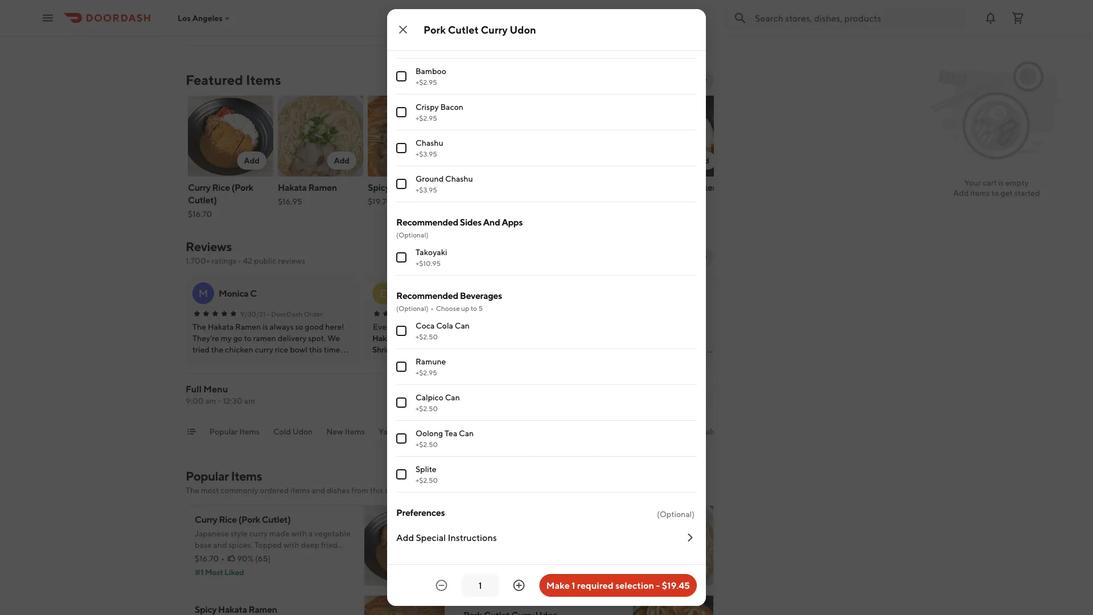 Task type: describe. For each thing, give the bounding box(es) containing it.
monica c
[[219, 288, 257, 299]]

most
[[201, 486, 219, 495]]

9:00
[[186, 396, 204, 406]]

crispy bacon +$2.95
[[416, 102, 464, 122]]

e
[[380, 287, 387, 299]]

$19.70
[[368, 197, 392, 206]]

spicy for spicy hakata ramen $19.70
[[368, 182, 390, 193]]

$16.95 •
[[464, 554, 494, 563]]

(pork for curry rice (pork cutlet) japanese style curry made with a vegetable base and spices. topped with deep fried pork cutlet. contains dairy.
[[239, 514, 260, 525]]

apps
[[502, 217, 523, 228]]

2 vertical spatial (optional)
[[657, 510, 695, 519]]

ramen inside hakata ramen shrimp and pork wonton
[[399, 334, 424, 343]]

made
[[269, 529, 290, 538]]

decrease quantity by 1 image
[[435, 579, 449, 592]]

(optional) inside recommended sides and apps (optional)
[[396, 231, 429, 239]]

+$2.50 inside calpico can +$2.50
[[416, 404, 438, 412]]

$19.45 inside "button"
[[662, 580, 690, 591]]

los
[[178, 13, 191, 23]]

pork inside hakata ramen shrimp and pork wonton
[[414, 345, 430, 354]]

recommended for recommended beverages
[[396, 290, 459, 301]]

our hakata ramen combines a tonkotsu, pork bone broth with thin noodles, and two slices of chashu pork. all toppings and garnish will be placed on the side.
[[464, 529, 618, 573]]

featured items heading
[[186, 71, 281, 89]]

vegetable
[[315, 529, 351, 538]]

bamboo +$2.95
[[416, 66, 446, 86]]

add button for hakata ramen
[[327, 152, 357, 170]]

condiments
[[625, 427, 670, 436]]

+$2.25
[[416, 42, 437, 50]]

add button for spicy hakata ramen
[[417, 152, 447, 170]]

rice for curry rice (chicken karaage)
[[662, 182, 680, 193]]

• right "9/30/21" on the bottom of page
[[267, 310, 270, 318]]

recommended beverages (optional) • choose up to 5
[[396, 290, 502, 312]]

cutlet for pork cutlet curry udon $19.45
[[478, 182, 504, 193]]

0 horizontal spatial pork cutlet curry udon image
[[458, 96, 543, 177]]

chashu inside ground chashu +$3.95
[[445, 174, 473, 183]]

pork for pork cutlet curry udon $19.45
[[458, 182, 477, 193]]

recommended sides and apps group
[[396, 216, 697, 276]]

add special instructions
[[396, 532, 497, 543]]

curry rice (pork cutlet) $16.70
[[188, 182, 253, 219]]

broth
[[502, 540, 522, 550]]

and inside popular items the most commonly ordered items and dishes from this store
[[312, 486, 325, 495]]

splite
[[416, 465, 437, 474]]

commonly
[[221, 486, 258, 495]]

90% (65)
[[237, 554, 271, 563]]

with up the dairy.
[[284, 540, 299, 550]]

and inside curry rice (pork cutlet) japanese style curry made with a vegetable base and spices. topped with deep fried pork cutlet. contains dairy.
[[213, 540, 227, 550]]

curry inside pork cutlet curry udon $19.45
[[506, 182, 528, 193]]

ramune +$2.95
[[416, 357, 446, 377]]

rice for curry rice (pork cutlet) japanese style curry made with a vegetable base and spices. topped with deep fried pork cutlet. contains dairy.
[[219, 514, 237, 525]]

two
[[604, 540, 618, 550]]

ground chashu +$3.95
[[416, 174, 473, 194]]

hakata for spicy hakata ramen $19.70
[[391, 182, 420, 193]]

increase quantity by 1 image
[[512, 579, 526, 592]]

ratings
[[212, 256, 237, 265]]

toppings
[[553, 552, 585, 561]]

started
[[1015, 188, 1041, 198]]

- for $19.45
[[656, 580, 660, 591]]

add for hakata ramen
[[334, 156, 350, 165]]

+$2.95 for +$2.25
[[416, 78, 437, 86]]

noodles button
[[420, 426, 450, 444]]

popular for popular items the most commonly ordered items and dishes from this store
[[186, 469, 229, 484]]

erika p
[[399, 288, 427, 299]]

Current quantity is 1 number field
[[469, 579, 492, 592]]

popular items button
[[210, 426, 260, 444]]

- for 12:30
[[218, 396, 221, 406]]

coca cola can +$2.50
[[416, 321, 470, 341]]

preferences
[[396, 507, 445, 518]]

japanese
[[195, 529, 229, 538]]

liked for #1 most liked
[[225, 568, 244, 577]]

2 am from the left
[[244, 396, 255, 406]]

and inside hakata ramen shrimp and pork wonton
[[399, 345, 412, 354]]

curry inside dialog
[[481, 23, 508, 36]]

add for curry rice (chicken karaage)
[[694, 156, 710, 165]]

empty
[[1006, 178, 1029, 187]]

ramen inside spicy hakata ramen $19.70
[[422, 182, 451, 193]]

beverages
[[460, 290, 502, 301]]

93% (62)
[[506, 554, 538, 563]]

featured
[[186, 71, 243, 88]]

cutlet) for curry rice (pork cutlet) $16.70
[[188, 195, 217, 205]]

0 horizontal spatial chashu
[[416, 138, 444, 148]]

a inside curry rice (pork cutlet) japanese style curry made with a vegetable base and spices. topped with deep fried pork cutlet. contains dairy.
[[309, 529, 313, 538]]

recommended sides and apps (optional)
[[396, 217, 523, 239]]

chashu
[[494, 552, 520, 561]]

erika
[[399, 288, 419, 299]]

(chicken
[[682, 182, 718, 193]]

full menu 9:00 am - 12:30 am
[[186, 384, 255, 406]]

sides
[[460, 217, 482, 228]]

+$2.50 inside coca cola can +$2.50
[[416, 333, 438, 341]]

thin
[[541, 540, 555, 550]]

crispy
[[416, 102, 439, 112]]

recommended for recommended sides and apps
[[396, 217, 459, 228]]

angeles
[[192, 13, 223, 23]]

cutlet.
[[213, 552, 236, 561]]

• down the bone
[[490, 554, 494, 563]]

the
[[553, 563, 566, 573]]

pork inside curry rice (pork cutlet) japanese style curry made with a vegetable base and spices. topped with deep fried pork cutlet. contains dairy.
[[195, 552, 211, 561]]

+$3.95 inside ground chashu +$3.95
[[416, 186, 437, 194]]

order for e
[[482, 310, 500, 318]]

tonkotsu,
[[574, 529, 608, 538]]

5 +$2.50 from the top
[[416, 476, 438, 484]]

• up #1 most liked
[[221, 554, 225, 563]]

93%
[[506, 554, 522, 563]]

oolong
[[416, 429, 443, 438]]

ramen inside hakata ramen $16.95
[[308, 182, 337, 193]]

curry for curry rice (pork cutlet) $16.70
[[188, 182, 211, 193]]

open menu image
[[41, 11, 55, 25]]

curry rice (pork cutlet) japanese style curry made with a vegetable base and spices. topped with deep fried pork cutlet. contains dairy.
[[195, 514, 351, 561]]

(62)
[[523, 554, 538, 563]]

spicy for spicy hakata ramen
[[195, 604, 217, 615]]

p
[[421, 288, 427, 299]]

the
[[186, 486, 199, 495]]

• doordash order for m
[[267, 310, 323, 318]]

curry for curry rice (chicken karaage)
[[638, 182, 661, 193]]

$16.70 inside curry rice (pork cutlet) $16.70
[[188, 209, 212, 219]]

liked for #2 most liked
[[495, 568, 514, 577]]

hakata ramen $16.95
[[278, 182, 337, 206]]

(optional) inside recommended beverages (optional) • choose up to 5
[[396, 304, 429, 312]]

5
[[479, 304, 483, 312]]

with inside our hakata ramen combines a tonkotsu, pork bone broth with thin noodles, and two slices of chashu pork. all toppings and garnish will be placed on the side.
[[524, 540, 539, 550]]

• doordash order for e
[[445, 310, 500, 318]]

curry
[[249, 529, 268, 538]]

#2 most liked
[[464, 568, 514, 577]]

calpico
[[416, 393, 444, 402]]

noodles
[[420, 427, 450, 436]]

new items button
[[327, 426, 365, 444]]

can inside calpico can +$2.50
[[445, 393, 460, 402]]

doordash for e
[[449, 310, 480, 318]]

1
[[572, 580, 576, 591]]

items inside popular items the most commonly ordered items and dishes from this store
[[291, 486, 310, 495]]

+$2.50 inside oolong tea can +$2.50
[[416, 440, 438, 448]]

cutlet for pork cutlet curry udon
[[448, 23, 479, 36]]

chashu +$3.95
[[416, 138, 444, 158]]

12:30
[[223, 396, 243, 406]]

base
[[195, 540, 212, 550]]

on
[[543, 563, 552, 573]]

to for cart
[[992, 188, 1000, 198]]

notification bell image
[[984, 11, 998, 25]]

popular for popular items
[[210, 427, 238, 436]]

1 horizontal spatial curry rice (pork cutlet) image
[[365, 505, 445, 586]]

curry for curry rice (pork cutlet) japanese style curry made with a vegetable base and spices. topped with deep fried pork cutlet. contains dairy.
[[195, 514, 217, 525]]

garnish
[[464, 563, 490, 573]]

• inside recommended beverages (optional) • choose up to 5
[[431, 304, 434, 312]]

doordash for m
[[271, 310, 303, 318]]

#1 most liked
[[195, 568, 244, 577]]

make 1 required selection - $19.45
[[547, 580, 690, 591]]

rice for curry rice (pork cutlet) $16.70
[[212, 182, 230, 193]]

spices.
[[229, 540, 253, 550]]

most for #2
[[475, 568, 493, 577]]

ground
[[416, 174, 444, 183]]

all
[[541, 552, 551, 561]]



Task type: vqa. For each thing, say whether or not it's contained in the screenshot.
4.5 at top
no



Task type: locate. For each thing, give the bounding box(es) containing it.
pork up sides
[[458, 182, 477, 193]]

1 vertical spatial (pork
[[239, 514, 260, 525]]

cutlet) inside curry rice (pork cutlet) japanese style curry made with a vegetable base and spices. topped with deep fried pork cutlet. contains dairy.
[[262, 514, 291, 525]]

1 horizontal spatial doordash
[[449, 310, 480, 318]]

None checkbox
[[396, 35, 407, 46], [396, 71, 407, 81], [396, 35, 407, 46], [396, 71, 407, 81]]

pork inside our hakata ramen combines a tonkotsu, pork bone broth with thin noodles, and two slices of chashu pork. all toppings and garnish will be placed on the side.
[[464, 540, 480, 550]]

• doordash order down beverages
[[445, 310, 500, 318]]

1 horizontal spatial order
[[482, 310, 500, 318]]

instructions
[[448, 532, 497, 543]]

1 recommended from the top
[[396, 217, 459, 228]]

am right 12:30
[[244, 396, 255, 406]]

your
[[965, 178, 982, 187]]

choose
[[436, 304, 460, 312]]

items right featured
[[246, 71, 281, 88]]

+$3.95 inside chashu +$3.95
[[416, 150, 437, 158]]

to left get in the right of the page
[[992, 188, 1000, 198]]

• left 42
[[238, 256, 242, 265]]

+$2.50
[[416, 6, 438, 14], [416, 333, 438, 341], [416, 404, 438, 412], [416, 440, 438, 448], [416, 476, 438, 484]]

popular items the most commonly ordered items and dishes from this store
[[186, 469, 403, 495]]

group
[[396, 0, 697, 202]]

pork for pork cutlet curry udon
[[424, 23, 446, 36]]

public
[[254, 256, 277, 265]]

add inside button
[[396, 532, 414, 543]]

+$2.50 down the coca
[[416, 333, 438, 341]]

$16.70 up 'reviews'
[[188, 209, 212, 219]]

$19.45 left and
[[458, 209, 482, 219]]

0 vertical spatial cutlet)
[[188, 195, 217, 205]]

contains
[[238, 552, 270, 561]]

los angeles button
[[178, 13, 232, 23]]

cold
[[273, 427, 291, 436]]

+$2.95 down bamboo
[[416, 78, 437, 86]]

42
[[243, 256, 252, 265]]

hakata inside hakata ramen $16.95
[[278, 182, 307, 193]]

1 horizontal spatial liked
[[495, 568, 514, 577]]

pork cutlet curry udon dialog
[[387, 0, 706, 606]]

1 horizontal spatial items
[[971, 188, 991, 198]]

add special instructions button
[[396, 522, 697, 553]]

add for pork cutlet curry udon
[[514, 156, 530, 165]]

2 +$3.95 from the top
[[416, 186, 437, 194]]

1 horizontal spatial cutlet)
[[262, 514, 291, 525]]

2 doordash from the left
[[449, 310, 480, 318]]

0 vertical spatial can
[[455, 321, 470, 330]]

rice
[[212, 182, 230, 193], [662, 182, 680, 193], [464, 427, 480, 436], [219, 514, 237, 525]]

group containing corn
[[396, 0, 697, 202]]

0 vertical spatial udon
[[510, 23, 537, 36]]

1 vertical spatial spicy
[[195, 604, 217, 615]]

1 a from the left
[[309, 529, 313, 538]]

most up current quantity is 1 number field
[[475, 568, 493, 577]]

1 horizontal spatial udon
[[458, 195, 481, 205]]

2 vertical spatial +$2.95
[[416, 369, 437, 377]]

2 vertical spatial pork
[[414, 345, 430, 354]]

1 horizontal spatial a
[[568, 529, 572, 538]]

2 vertical spatial can
[[459, 429, 474, 438]]

udon
[[510, 23, 537, 36], [458, 195, 481, 205], [293, 427, 313, 436]]

0 horizontal spatial udon
[[293, 427, 313, 436]]

hakata inside spicy hakata ramen $19.70
[[391, 182, 420, 193]]

a up "deep"
[[309, 529, 313, 538]]

2 order from the left
[[482, 310, 500, 318]]

- right selection
[[656, 580, 660, 591]]

2 horizontal spatial udon
[[510, 23, 537, 36]]

+$2.50 down splite
[[416, 476, 438, 484]]

0 horizontal spatial • doordash order
[[267, 310, 323, 318]]

curry rice (pork cutlet) image down store
[[365, 505, 445, 586]]

add button for $18.40
[[597, 152, 627, 170]]

curry
[[481, 23, 508, 36], [188, 182, 211, 193], [506, 182, 528, 193], [638, 182, 661, 193], [195, 514, 217, 525]]

1 vertical spatial chashu
[[445, 174, 473, 183]]

0 vertical spatial (optional)
[[396, 231, 429, 239]]

reviews link
[[186, 239, 232, 254]]

ramune
[[416, 357, 446, 366]]

reviews 1,700+ ratings • 42 public reviews
[[186, 239, 306, 265]]

cutlet up and
[[478, 182, 504, 193]]

0 horizontal spatial spicy
[[195, 604, 217, 615]]

0 horizontal spatial liked
[[225, 568, 244, 577]]

0 vertical spatial spicy
[[368, 182, 390, 193]]

0 vertical spatial popular
[[210, 427, 238, 436]]

condiments and utensils button
[[625, 426, 716, 444]]

1 +$3.95 from the top
[[416, 150, 437, 158]]

1 vertical spatial spicy hakata ramen image
[[365, 595, 445, 615]]

can inside oolong tea can +$2.50
[[459, 429, 474, 438]]

items for featured items
[[246, 71, 281, 88]]

0 vertical spatial to
[[992, 188, 1000, 198]]

add inside your cart is empty add items to get started
[[954, 188, 969, 198]]

add for spicy hakata ramen
[[424, 156, 440, 165]]

items for popular items the most commonly ordered items and dishes from this store
[[231, 469, 262, 484]]

(pork
[[232, 182, 253, 193], [239, 514, 260, 525]]

am down menu
[[205, 396, 216, 406]]

most for #1
[[205, 568, 223, 577]]

from
[[352, 486, 369, 495]]

1 vertical spatial curry rice (pork cutlet) image
[[365, 505, 445, 586]]

will
[[492, 563, 504, 573]]

slices
[[464, 552, 483, 561]]

spicy hakata ramen image
[[368, 96, 453, 177], [365, 595, 445, 615]]

add
[[244, 156, 260, 165], [334, 156, 350, 165], [424, 156, 440, 165], [514, 156, 530, 165], [604, 156, 620, 165], [694, 156, 710, 165], [954, 188, 969, 198], [396, 532, 414, 543], [685, 565, 701, 575]]

and
[[483, 217, 500, 228]]

doordash
[[271, 310, 303, 318], [449, 310, 480, 318]]

m
[[199, 287, 208, 299]]

0 horizontal spatial am
[[205, 396, 216, 406]]

0 horizontal spatial cutlet)
[[188, 195, 217, 205]]

2 +$2.95 from the top
[[416, 114, 437, 122]]

(pork for curry rice (pork cutlet) $16.70
[[232, 182, 253, 193]]

most down $16.70 •
[[205, 568, 223, 577]]

0 vertical spatial chashu
[[416, 138, 444, 148]]

splite +$2.50
[[416, 465, 438, 484]]

$16.70 down base
[[195, 554, 219, 563]]

0 vertical spatial curry rice (pork cutlet) image
[[188, 96, 273, 177]]

2 recommended from the top
[[396, 290, 459, 301]]

1 vertical spatial cutlet
[[478, 182, 504, 193]]

1 vertical spatial items
[[291, 486, 310, 495]]

make 1 required selection - $19.45 button
[[540, 574, 697, 597]]

udon inside pork cutlet curry udon $19.45
[[458, 195, 481, 205]]

1 vertical spatial +$2.95
[[416, 114, 437, 122]]

items for new items
[[345, 427, 365, 436]]

udon for pork cutlet curry udon $19.45
[[458, 195, 481, 205]]

2 vertical spatial udon
[[293, 427, 313, 436]]

can
[[455, 321, 470, 330], [445, 393, 460, 402], [459, 429, 474, 438]]

recommended inside recommended sides and apps (optional)
[[396, 217, 459, 228]]

add for curry rice (pork cutlet)
[[244, 156, 260, 165]]

utensils
[[687, 427, 716, 436]]

1 vertical spatial (optional)
[[396, 304, 429, 312]]

recommended beverages group
[[396, 289, 697, 493]]

+$2.95 inside ramune +$2.95
[[416, 369, 437, 377]]

0 vertical spatial (pork
[[232, 182, 253, 193]]

add button for pork cutlet curry udon
[[507, 152, 537, 170]]

0 vertical spatial recommended
[[396, 217, 459, 228]]

pork down "our"
[[464, 540, 480, 550]]

curry inside curry rice (pork cutlet) $16.70
[[188, 182, 211, 193]]

1 horizontal spatial • doordash order
[[445, 310, 500, 318]]

90%
[[237, 554, 254, 563]]

ramen
[[507, 529, 530, 538]]

chashu right ground
[[445, 174, 473, 183]]

rice inside curry rice (chicken karaage)
[[662, 182, 680, 193]]

reviews
[[278, 256, 306, 265]]

items inside popular items the most commonly ordered items and dishes from this store
[[231, 469, 262, 484]]

1 horizontal spatial pork cutlet curry udon image
[[633, 595, 714, 615]]

1 vertical spatial udon
[[458, 195, 481, 205]]

0 horizontal spatial pork
[[195, 552, 211, 561]]

spicy down #1
[[195, 604, 217, 615]]

1 vertical spatial popular
[[186, 469, 229, 484]]

1 doordash from the left
[[271, 310, 303, 318]]

recommended up the 9/11/23
[[396, 290, 459, 301]]

0 vertical spatial +$2.95
[[416, 78, 437, 86]]

0 horizontal spatial hakata ramen image
[[278, 96, 363, 177]]

+$2.95 inside crispy bacon +$2.95
[[416, 114, 437, 122]]

udon inside dialog
[[510, 23, 537, 36]]

items right ordered
[[291, 486, 310, 495]]

add button
[[237, 152, 267, 170], [327, 152, 357, 170], [417, 152, 447, 170], [507, 152, 537, 170], [597, 152, 627, 170], [687, 152, 717, 170], [678, 561, 708, 579]]

liked
[[225, 568, 244, 577], [495, 568, 514, 577]]

1 horizontal spatial chashu
[[445, 174, 473, 183]]

1 vertical spatial -
[[656, 580, 660, 591]]

add for $18.40
[[604, 156, 620, 165]]

pork up +$2.25 at top
[[424, 23, 446, 36]]

cutlet) inside curry rice (pork cutlet) $16.70
[[188, 195, 217, 205]]

0 vertical spatial -
[[218, 396, 221, 406]]

close pork cutlet curry udon image
[[396, 23, 410, 36]]

of
[[485, 552, 492, 561]]

1 horizontal spatial $19.45
[[662, 580, 690, 591]]

1 order from the left
[[304, 310, 323, 318]]

2 • doordash order from the left
[[445, 310, 500, 318]]

hakata inside hakata ramen shrimp and pork wonton
[[373, 334, 398, 343]]

dairy.
[[272, 552, 291, 561]]

udon for pork cutlet curry udon
[[510, 23, 537, 36]]

+$2.95 for cola
[[416, 369, 437, 377]]

0 vertical spatial pork
[[464, 540, 480, 550]]

1 vertical spatial pork
[[458, 182, 477, 193]]

1 vertical spatial recommended
[[396, 290, 459, 301]]

2 most from the left
[[475, 568, 493, 577]]

popular up most
[[186, 469, 229, 484]]

1 horizontal spatial to
[[992, 188, 1000, 198]]

next image
[[701, 253, 710, 262]]

1 liked from the left
[[225, 568, 244, 577]]

hakata for spicy hakata ramen
[[218, 604, 247, 615]]

is
[[999, 178, 1005, 187]]

popular inside popular items the most commonly ordered items and dishes from this store
[[186, 469, 229, 484]]

- down menu
[[218, 396, 221, 406]]

spicy up $19.70 in the left top of the page
[[368, 182, 390, 193]]

cold udon button
[[273, 426, 313, 444]]

pork inside dialog
[[424, 23, 446, 36]]

+$2.95 down ramune
[[416, 369, 437, 377]]

hakata ramen image
[[278, 96, 363, 177], [633, 505, 714, 586]]

1 horizontal spatial most
[[475, 568, 493, 577]]

+$2.95 inside bamboo +$2.95
[[416, 78, 437, 86]]

yakitori button
[[379, 426, 406, 444]]

cart
[[983, 178, 998, 187]]

+$10.95
[[416, 259, 441, 267]]

1 horizontal spatial $16.95
[[464, 554, 488, 563]]

1 vertical spatial cutlet)
[[262, 514, 291, 525]]

+$3.95 up ground
[[416, 150, 437, 158]]

+$2.50 up the corn
[[416, 6, 438, 14]]

curry inside curry rice (pork cutlet) japanese style curry made with a vegetable base and spices. topped with deep fried pork cutlet. contains dairy.
[[195, 514, 217, 525]]

1 vertical spatial +$3.95
[[416, 186, 437, 194]]

udon inside button
[[293, 427, 313, 436]]

add button for curry rice (pork cutlet)
[[237, 152, 267, 170]]

can right tea
[[459, 429, 474, 438]]

• doordash order right "9/30/21" on the bottom of page
[[267, 310, 323, 318]]

bacon
[[441, 102, 464, 112]]

• left choose
[[431, 304, 434, 312]]

$16.95 inside hakata ramen $16.95
[[278, 197, 302, 206]]

and
[[399, 345, 412, 354], [672, 427, 685, 436], [312, 486, 325, 495], [213, 540, 227, 550], [589, 540, 603, 550], [586, 552, 600, 561]]

popular down 12:30
[[210, 427, 238, 436]]

can inside coca cola can +$2.50
[[455, 321, 470, 330]]

dishes
[[327, 486, 350, 495]]

combines
[[532, 529, 567, 538]]

liked down 90%
[[225, 568, 244, 577]]

cola
[[436, 321, 453, 330]]

2 +$2.50 from the top
[[416, 333, 438, 341]]

#1
[[195, 568, 204, 577]]

items right new on the left bottom of page
[[345, 427, 365, 436]]

rice inside curry rice (pork cutlet) japanese style curry made with a vegetable base and spices. topped with deep fried pork cutlet. contains dairy.
[[219, 514, 237, 525]]

9/30/21
[[240, 310, 266, 318]]

0 horizontal spatial $19.45
[[458, 209, 482, 219]]

1 vertical spatial $16.95
[[464, 554, 488, 563]]

1 +$2.95 from the top
[[416, 78, 437, 86]]

cutlet inside dialog
[[448, 23, 479, 36]]

+$2.95 down crispy
[[416, 114, 437, 122]]

cutlet inside pork cutlet curry udon $19.45
[[478, 182, 504, 193]]

chashu down crispy bacon +$2.95
[[416, 138, 444, 148]]

1 vertical spatial $19.45
[[662, 580, 690, 591]]

order for m
[[304, 310, 323, 318]]

0 vertical spatial $16.95
[[278, 197, 302, 206]]

1 +$2.50 from the top
[[416, 6, 438, 14]]

0 vertical spatial $19.45
[[458, 209, 482, 219]]

curry rice (pork cutlet) image down featured items heading
[[188, 96, 273, 177]]

(pork inside curry rice (pork cutlet) japanese style curry made with a vegetable base and spices. topped with deep fried pork cutlet. contains dairy.
[[239, 514, 260, 525]]

with up "deep"
[[291, 529, 307, 538]]

2 a from the left
[[568, 529, 572, 538]]

make
[[547, 580, 570, 591]]

hakata for our hakata ramen combines a tonkotsu, pork bone broth with thin noodles, and two slices of chashu pork. all toppings and garnish will be placed on the side.
[[480, 529, 506, 538]]

1 • doordash order from the left
[[267, 310, 323, 318]]

0 horizontal spatial curry rice (pork cutlet) image
[[188, 96, 273, 177]]

popular inside "popular items" button
[[210, 427, 238, 436]]

•
[[238, 256, 242, 265], [431, 304, 434, 312], [267, 310, 270, 318], [445, 310, 448, 318], [221, 554, 225, 563], [490, 554, 494, 563]]

+$2.50 down calpico
[[416, 404, 438, 412]]

pork down base
[[195, 552, 211, 561]]

can right calpico
[[445, 393, 460, 402]]

and inside button
[[672, 427, 685, 436]]

0 horizontal spatial order
[[304, 310, 323, 318]]

cutlet right 'corn +$2.25'
[[448, 23, 479, 36]]

0 vertical spatial pork
[[424, 23, 446, 36]]

pork cutlet curry udon image
[[458, 96, 543, 177], [633, 595, 714, 615]]

4 +$2.50 from the top
[[416, 440, 438, 448]]

(pork inside curry rice (pork cutlet) $16.70
[[232, 182, 253, 193]]

0 horizontal spatial -
[[218, 396, 221, 406]]

curry rice (pork cutlet) image
[[188, 96, 273, 177], [365, 505, 445, 586]]

2 liked from the left
[[495, 568, 514, 577]]

$19.45 inside pork cutlet curry udon $19.45
[[458, 209, 482, 219]]

- inside full menu 9:00 am - 12:30 am
[[218, 396, 221, 406]]

special
[[416, 532, 446, 543]]

takoyaki +$10.95
[[416, 248, 448, 267]]

1 vertical spatial to
[[471, 304, 477, 312]]

hakata ramen shrimp and pork wonton
[[373, 334, 461, 354]]

to inside your cart is empty add items to get started
[[992, 188, 1000, 198]]

to left 5
[[471, 304, 477, 312]]

0 vertical spatial pork cutlet curry udon image
[[458, 96, 543, 177]]

curry rice (chicken karaage) image
[[638, 96, 723, 177]]

pork inside pork cutlet curry udon $19.45
[[458, 182, 477, 193]]

next button of carousel image
[[701, 75, 710, 84]]

takoyaki
[[416, 248, 448, 257]]

0 vertical spatial items
[[971, 188, 991, 198]]

0 vertical spatial hakata ramen image
[[278, 96, 363, 177]]

+$2.50 down oolong
[[416, 440, 438, 448]]

doordash right "9/30/21" on the bottom of page
[[271, 310, 303, 318]]

this
[[370, 486, 383, 495]]

with up pork.
[[524, 540, 539, 550]]

items up commonly
[[231, 469, 262, 484]]

None checkbox
[[396, 107, 407, 117], [396, 143, 407, 153], [396, 179, 407, 189], [396, 252, 407, 263], [396, 326, 407, 336], [396, 362, 407, 372], [396, 398, 407, 408], [396, 434, 407, 444], [396, 469, 407, 480], [396, 107, 407, 117], [396, 143, 407, 153], [396, 179, 407, 189], [396, 252, 407, 263], [396, 326, 407, 336], [396, 362, 407, 372], [396, 398, 407, 408], [396, 434, 407, 444], [396, 469, 407, 480]]

0 items, open order cart image
[[1012, 11, 1025, 25]]

add button for curry rice (chicken karaage)
[[687, 152, 717, 170]]

cutlet) up made
[[262, 514, 291, 525]]

can for tea
[[459, 429, 474, 438]]

$19.45
[[458, 209, 482, 219], [662, 580, 690, 591]]

1 horizontal spatial am
[[244, 396, 255, 406]]

items for popular items
[[240, 427, 260, 436]]

1 most from the left
[[205, 568, 223, 577]]

a inside our hakata ramen combines a tonkotsu, pork bone broth with thin noodles, and two slices of chashu pork. all toppings and garnish will be placed on the side.
[[568, 529, 572, 538]]

0 horizontal spatial $16.95
[[278, 197, 302, 206]]

items left cold
[[240, 427, 260, 436]]

0 vertical spatial +$3.95
[[416, 150, 437, 158]]

a up noodles,
[[568, 529, 572, 538]]

1 horizontal spatial hakata ramen image
[[633, 505, 714, 586]]

+$3.95 down ground
[[416, 186, 437, 194]]

can right cola at the bottom left
[[455, 321, 470, 330]]

new items
[[327, 427, 365, 436]]

recommended inside recommended beverages (optional) • choose up to 5
[[396, 290, 459, 301]]

1 am from the left
[[205, 396, 216, 406]]

tea
[[445, 429, 458, 438]]

-
[[218, 396, 221, 406], [656, 580, 660, 591]]

satsuma ramen image
[[548, 96, 633, 177]]

am
[[205, 396, 216, 406], [244, 396, 255, 406]]

0 vertical spatial cutlet
[[448, 23, 479, 36]]

can for cola
[[455, 321, 470, 330]]

1,700+
[[186, 256, 210, 265]]

spicy hakata ramen $19.70
[[368, 182, 451, 206]]

up
[[461, 304, 470, 312]]

0 horizontal spatial items
[[291, 486, 310, 495]]

rice inside curry rice (pork cutlet) $16.70
[[212, 182, 230, 193]]

0 vertical spatial spicy hakata ramen image
[[368, 96, 453, 177]]

items down your
[[971, 188, 991, 198]]

1 vertical spatial $16.70
[[195, 554, 219, 563]]

to inside recommended beverages (optional) • choose up to 5
[[471, 304, 477, 312]]

1 horizontal spatial pork
[[464, 540, 480, 550]]

1 vertical spatial pork cutlet curry udon image
[[633, 595, 714, 615]]

1 vertical spatial pork
[[195, 552, 211, 561]]

cutlet) up 'reviews'
[[188, 195, 217, 205]]

selection
[[616, 580, 655, 591]]

1 horizontal spatial -
[[656, 580, 660, 591]]

style
[[231, 529, 248, 538]]

cutlet) for curry rice (pork cutlet) japanese style curry made with a vegetable base and spices. topped with deep fried pork cutlet. contains dairy.
[[262, 514, 291, 525]]

3 +$2.50 from the top
[[416, 404, 438, 412]]

- inside make 1 required selection - $19.45 "button"
[[656, 580, 660, 591]]

+$3.95
[[416, 150, 437, 158], [416, 186, 437, 194]]

side.
[[567, 563, 584, 573]]

0 horizontal spatial to
[[471, 304, 477, 312]]

3 +$2.95 from the top
[[416, 369, 437, 377]]

0 horizontal spatial a
[[309, 529, 313, 538]]

• up cola at the bottom left
[[445, 310, 448, 318]]

popular
[[210, 427, 238, 436], [186, 469, 229, 484]]

0 horizontal spatial most
[[205, 568, 223, 577]]

$19.45 right selection
[[662, 580, 690, 591]]

• inside reviews 1,700+ ratings • 42 public reviews
[[238, 256, 242, 265]]

to for beverages
[[471, 304, 477, 312]]

hakata
[[278, 182, 307, 193], [391, 182, 420, 193], [373, 334, 398, 343], [480, 529, 506, 538], [218, 604, 247, 615]]

spicy inside spicy hakata ramen $19.70
[[368, 182, 390, 193]]

hakata inside our hakata ramen combines a tonkotsu, pork bone broth with thin noodles, and two slices of chashu pork. all toppings and garnish will be placed on the side.
[[480, 529, 506, 538]]

curry inside curry rice (chicken karaage)
[[638, 182, 661, 193]]

our
[[464, 529, 478, 538]]

pork up ramune
[[414, 345, 430, 354]]

1 vertical spatial hakata ramen image
[[633, 505, 714, 586]]

items inside heading
[[246, 71, 281, 88]]

group inside "pork cutlet curry udon" dialog
[[396, 0, 697, 202]]

0 vertical spatial $16.70
[[188, 209, 212, 219]]

ordered
[[260, 486, 289, 495]]

recommended up takoyaki
[[396, 217, 459, 228]]

doordash up cola at the bottom left
[[449, 310, 480, 318]]

1 horizontal spatial spicy
[[368, 182, 390, 193]]

items inside your cart is empty add items to get started
[[971, 188, 991, 198]]

calpico can +$2.50
[[416, 393, 460, 412]]

coca
[[416, 321, 435, 330]]

shrimp and pork wonton button
[[373, 344, 461, 355]]

0 horizontal spatial doordash
[[271, 310, 303, 318]]

1 vertical spatial can
[[445, 393, 460, 402]]

store
[[385, 486, 403, 495]]

liked down chashu
[[495, 568, 514, 577]]



